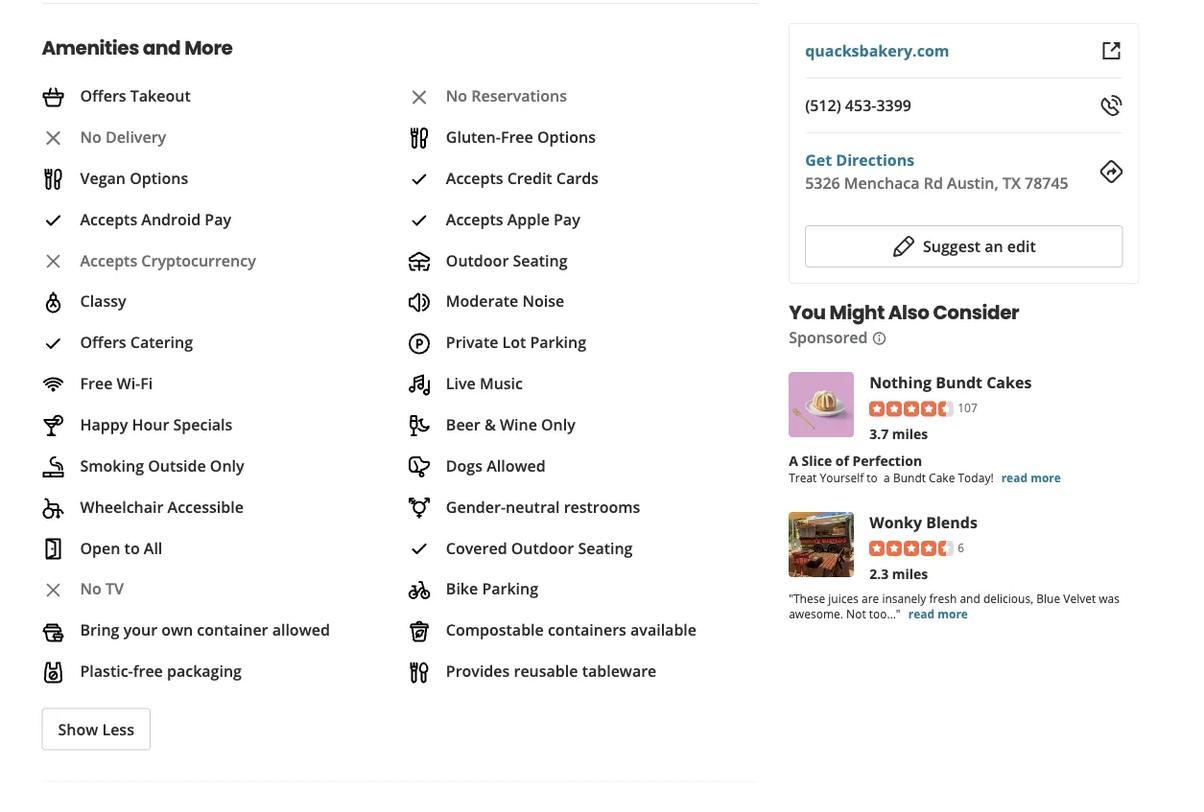 Task type: describe. For each thing, give the bounding box(es) containing it.
24 bone v2 image
[[408, 456, 431, 479]]

awesome.
[[789, 606, 844, 622]]

perfection
[[853, 452, 922, 470]]

menchaca
[[844, 173, 920, 193]]

smoking
[[80, 455, 144, 476]]

2.3
[[870, 565, 889, 583]]

gluten-
[[446, 126, 501, 147]]

suggest an edit button
[[805, 226, 1123, 268]]

(512)
[[805, 95, 841, 116]]

open
[[80, 538, 120, 558]]

rd
[[924, 173, 943, 193]]

bike parking
[[446, 579, 538, 599]]

1 vertical spatial parking
[[482, 579, 538, 599]]

was
[[1099, 591, 1120, 607]]

delicious,
[[984, 591, 1034, 607]]

might
[[830, 299, 885, 326]]

0 vertical spatial only
[[541, 414, 576, 435]]

a
[[789, 452, 798, 470]]

consider
[[933, 299, 1019, 326]]

not
[[846, 606, 866, 622]]

amenities and more element
[[11, 3, 774, 751]]

no for no delivery
[[80, 126, 102, 147]]

5326
[[805, 173, 840, 193]]

24 checkmark v2 image for accepts credit cards
[[408, 168, 431, 191]]

24 sound on v2 image
[[408, 291, 431, 314]]

24 ambience v2 image
[[42, 291, 65, 314]]

amenities and more
[[42, 34, 233, 61]]

24 checkmark v2 image for accepts apple pay
[[408, 209, 431, 232]]

show less button
[[42, 709, 151, 751]]

24 parking v2 image
[[408, 332, 431, 355]]

(512) 453-3399
[[805, 95, 912, 116]]

0 horizontal spatial options
[[130, 167, 188, 188]]

0 vertical spatial bundt
[[936, 372, 983, 393]]

bring your own container allowed
[[80, 620, 330, 641]]

24 plastic free packaging v2 image
[[42, 661, 65, 685]]

24 checkmark v2 image for covered outdoor seating
[[408, 538, 431, 561]]

compostable containers available
[[446, 620, 697, 641]]

24 reusable tableware v2 image
[[408, 661, 431, 685]]

6
[[958, 540, 964, 555]]

0 horizontal spatial read more link
[[909, 606, 968, 622]]

reusable
[[514, 661, 578, 682]]

no reservations
[[446, 85, 567, 106]]

16 info v2 image
[[872, 331, 887, 346]]

free
[[133, 661, 163, 682]]

slice
[[802, 452, 832, 470]]

blue
[[1037, 591, 1061, 607]]

0 vertical spatial free
[[501, 126, 533, 147]]

wi-
[[117, 373, 140, 394]]

0 horizontal spatial seating
[[513, 250, 568, 270]]

to inside the amenities and more element
[[124, 538, 140, 558]]

plastic-
[[80, 661, 133, 682]]

covered outdoor seating
[[446, 538, 633, 558]]

dogs
[[446, 455, 483, 476]]

provides reusable tableware
[[446, 661, 657, 682]]

moderate noise
[[446, 291, 564, 312]]

24 smoking v2 image
[[42, 456, 65, 479]]

bundt inside a slice of perfection treat yourself to  a bundt cake today! read more
[[893, 470, 926, 486]]

bike
[[446, 579, 478, 599]]

0 horizontal spatial only
[[210, 455, 244, 476]]

3399
[[877, 95, 912, 116]]

78745
[[1025, 173, 1069, 193]]

miles for nothing
[[892, 425, 928, 443]]

yourself
[[820, 470, 864, 486]]

help improve yelp element
[[42, 782, 758, 791]]

wonky blends image
[[789, 512, 854, 578]]

24 close v2 image for accepts cryptocurrency
[[42, 250, 65, 273]]

24 food v2 image for gluten-free options
[[408, 127, 431, 150]]

1 vertical spatial free
[[80, 373, 113, 394]]

24 wheelchair v2 image
[[42, 497, 65, 520]]

accepts for accepts credit cards
[[446, 167, 503, 188]]

offers for offers takeout
[[80, 85, 126, 106]]

24 close v2 image
[[408, 86, 431, 109]]

accepts credit cards
[[446, 167, 599, 188]]

you might also consider
[[789, 299, 1019, 326]]

read more
[[909, 606, 968, 622]]

edit
[[1007, 236, 1036, 257]]

sponsored
[[789, 327, 868, 348]]

no tv
[[80, 579, 124, 599]]

24 bicycle v2 image
[[408, 579, 431, 602]]

24 shopping v2 image
[[42, 86, 65, 109]]

private
[[446, 332, 498, 353]]

pay for accepts apple pay
[[554, 209, 580, 229]]

accepts for accepts apple pay
[[446, 209, 503, 229]]

3.7
[[870, 425, 889, 443]]

offers catering
[[80, 332, 193, 353]]

moderate
[[446, 291, 518, 312]]

classy
[[80, 291, 126, 312]]

24 happy hour v2 image
[[42, 415, 65, 438]]

music
[[480, 373, 523, 394]]

covered
[[446, 538, 507, 558]]

are
[[862, 591, 879, 607]]

outdoor seating
[[446, 250, 568, 270]]

&
[[485, 414, 496, 435]]

24 close v2 image for no delivery
[[42, 127, 65, 150]]

directions
[[836, 150, 915, 170]]

today!
[[958, 470, 994, 486]]

of
[[836, 452, 849, 470]]

24 close v2 image for no tv
[[42, 579, 65, 602]]

wheelchair
[[80, 497, 164, 517]]

specials
[[173, 414, 233, 435]]

4.5 star rating image for nothing
[[870, 401, 954, 417]]

noise
[[522, 291, 564, 312]]

tx
[[1003, 173, 1021, 193]]

"these juices are insanely fresh and delicious, blue velvet was awesome. not too…"
[[789, 591, 1120, 622]]

show
[[58, 720, 98, 741]]

0 horizontal spatial outdoor
[[446, 250, 509, 270]]

fi
[[140, 373, 153, 394]]

0 horizontal spatial and
[[143, 34, 181, 61]]

allowed
[[487, 455, 546, 476]]

packaging
[[167, 661, 242, 682]]

cards
[[556, 167, 599, 188]]

accepts for accepts android pay
[[80, 209, 137, 229]]

107
[[958, 400, 978, 416]]

gender-neutral restrooms
[[446, 497, 640, 517]]

insanely
[[882, 591, 926, 607]]

nothing bundt cakes
[[870, 372, 1032, 393]]

plastic-free packaging
[[80, 661, 242, 682]]



Task type: locate. For each thing, give the bounding box(es) containing it.
0 vertical spatial options
[[537, 126, 596, 147]]

0 vertical spatial to
[[867, 470, 878, 486]]

read inside a slice of perfection treat yourself to  a bundt cake today! read more
[[1002, 470, 1028, 486]]

24 open to all v2 image
[[42, 538, 65, 561]]

pay for accepts android pay
[[205, 209, 231, 229]]

0 horizontal spatial to
[[124, 538, 140, 558]]

0 horizontal spatial read
[[909, 606, 935, 622]]

a slice of perfection treat yourself to  a bundt cake today! read more
[[789, 452, 1061, 486]]

vegan
[[80, 167, 126, 188]]

get
[[805, 150, 832, 170]]

1 horizontal spatial read
[[1002, 470, 1028, 486]]

tv
[[106, 579, 124, 599]]

24 wifi v2 image
[[42, 374, 65, 397]]

2 4.5 star rating image from the top
[[870, 541, 954, 557]]

1 horizontal spatial bundt
[[936, 372, 983, 393]]

credit
[[507, 167, 552, 188]]

your
[[123, 620, 157, 641]]

offers down the classy
[[80, 332, 126, 353]]

1 vertical spatial no
[[80, 126, 102, 147]]

takeout
[[130, 85, 191, 106]]

cakes
[[987, 372, 1032, 393]]

24 food v2 image left vegan
[[42, 168, 65, 191]]

1 vertical spatial read
[[909, 606, 935, 622]]

24 compost available v2 image
[[408, 620, 431, 643]]

accepts android pay
[[80, 209, 231, 229]]

seating up noise
[[513, 250, 568, 270]]

1 vertical spatial only
[[210, 455, 244, 476]]

"these
[[789, 591, 825, 607]]

more inside a slice of perfection treat yourself to  a bundt cake today! read more
[[1031, 470, 1061, 486]]

bundt left the cake
[[893, 470, 926, 486]]

seating
[[513, 250, 568, 270], [578, 538, 633, 558]]

accepts apple pay
[[446, 209, 580, 229]]

offers up 'no delivery'
[[80, 85, 126, 106]]

accepts up the classy
[[80, 250, 137, 270]]

wonky
[[870, 512, 922, 532]]

24 phone v2 image
[[1100, 94, 1123, 117]]

neutral
[[506, 497, 560, 517]]

0 vertical spatial 24 close v2 image
[[42, 127, 65, 150]]

no
[[446, 85, 467, 106], [80, 126, 102, 147], [80, 579, 102, 599]]

austin,
[[947, 173, 999, 193]]

free
[[501, 126, 533, 147], [80, 373, 113, 394]]

free wi-fi
[[80, 373, 153, 394]]

restrooms
[[564, 497, 640, 517]]

accepts up outdoor seating
[[446, 209, 503, 229]]

pay
[[205, 209, 231, 229], [554, 209, 580, 229]]

24 checkmark v2 image
[[42, 332, 65, 355]]

nothing bundt cakes image
[[789, 372, 854, 438]]

provides
[[446, 661, 510, 682]]

offers takeout
[[80, 85, 191, 106]]

1 4.5 star rating image from the top
[[870, 401, 954, 417]]

0 vertical spatial outdoor
[[446, 250, 509, 270]]

1 horizontal spatial and
[[960, 591, 981, 607]]

options up accepts android pay
[[130, 167, 188, 188]]

show less
[[58, 720, 134, 741]]

1 horizontal spatial more
[[1031, 470, 1061, 486]]

accepts down vegan
[[80, 209, 137, 229]]

cake
[[929, 470, 955, 486]]

more
[[1031, 470, 1061, 486], [938, 606, 968, 622]]

seating down restrooms
[[578, 538, 633, 558]]

options
[[537, 126, 596, 147], [130, 167, 188, 188]]

lot
[[502, 332, 526, 353]]

24 checkmark v2 image
[[408, 168, 431, 191], [42, 209, 65, 232], [408, 209, 431, 232], [408, 538, 431, 561]]

1 vertical spatial 24 close v2 image
[[42, 250, 65, 273]]

to right yourself
[[867, 470, 878, 486]]

24 external link v2 image
[[1100, 39, 1123, 62]]

1 vertical spatial miles
[[892, 565, 928, 583]]

24 checkmark v2 image for accepts android pay
[[42, 209, 65, 232]]

and
[[143, 34, 181, 61], [960, 591, 981, 607]]

1 horizontal spatial options
[[537, 126, 596, 147]]

1 horizontal spatial pay
[[554, 209, 580, 229]]

read more link right today!
[[1002, 470, 1061, 486]]

quacksbakery.com link
[[805, 40, 950, 61]]

0 horizontal spatial free
[[80, 373, 113, 394]]

1 vertical spatial more
[[938, 606, 968, 622]]

no right 24 close v2 image
[[446, 85, 467, 106]]

24 grab and go v2 image
[[42, 620, 65, 643]]

1 vertical spatial 4.5 star rating image
[[870, 541, 954, 557]]

24 close v2 image
[[42, 127, 65, 150], [42, 250, 65, 273], [42, 579, 65, 602]]

amenities
[[42, 34, 139, 61]]

velvet
[[1064, 591, 1096, 607]]

1 vertical spatial options
[[130, 167, 188, 188]]

0 horizontal spatial pay
[[205, 209, 231, 229]]

0 vertical spatial miles
[[892, 425, 928, 443]]

free down the reservations
[[501, 126, 533, 147]]

wheelchair accessible
[[80, 497, 244, 517]]

more
[[184, 34, 233, 61]]

only up accessible
[[210, 455, 244, 476]]

all
[[144, 538, 162, 558]]

0 vertical spatial parking
[[530, 332, 586, 353]]

1 vertical spatial outdoor
[[511, 538, 574, 558]]

24 outdoor seating v2 image
[[408, 250, 431, 273]]

0 vertical spatial read
[[1002, 470, 1028, 486]]

2.3 miles
[[870, 565, 928, 583]]

0 vertical spatial more
[[1031, 470, 1061, 486]]

tableware
[[582, 661, 657, 682]]

happy
[[80, 414, 128, 435]]

4.5 star rating image
[[870, 401, 954, 417], [870, 541, 954, 557]]

1 horizontal spatial read more link
[[1002, 470, 1061, 486]]

no delivery
[[80, 126, 166, 147]]

0 vertical spatial no
[[446, 85, 467, 106]]

fresh
[[929, 591, 957, 607]]

outdoor up moderate
[[446, 250, 509, 270]]

3 24 close v2 image from the top
[[42, 579, 65, 602]]

get directions 5326 menchaca rd austin, tx 78745
[[805, 150, 1069, 193]]

1 miles from the top
[[892, 425, 928, 443]]

to inside a slice of perfection treat yourself to  a bundt cake today! read more
[[867, 470, 878, 486]]

0 vertical spatial offers
[[80, 85, 126, 106]]

read more link
[[1002, 470, 1061, 486], [909, 606, 968, 622]]

vegan options
[[80, 167, 188, 188]]

read more link right too…" at the bottom
[[909, 606, 968, 622]]

24 food v2 image down 24 close v2 image
[[408, 127, 431, 150]]

quacksbakery.com
[[805, 40, 950, 61]]

no up vegan
[[80, 126, 102, 147]]

3.7 miles
[[870, 425, 928, 443]]

2 vertical spatial no
[[80, 579, 102, 599]]

offers for offers catering
[[80, 332, 126, 353]]

2 pay from the left
[[554, 209, 580, 229]]

0 horizontal spatial 24 food v2 image
[[42, 168, 65, 191]]

24 close v2 image up 24 ambience v2 image
[[42, 250, 65, 273]]

1 vertical spatial seating
[[578, 538, 633, 558]]

reservations
[[471, 85, 567, 106]]

1 vertical spatial and
[[960, 591, 981, 607]]

1 horizontal spatial outdoor
[[511, 538, 574, 558]]

pay up "cryptocurrency"
[[205, 209, 231, 229]]

1 offers from the top
[[80, 85, 126, 106]]

24 pencil v2 image
[[892, 235, 915, 258]]

0 vertical spatial read more link
[[1002, 470, 1061, 486]]

free left wi- at the left of page
[[80, 373, 113, 394]]

smoking outside only
[[80, 455, 244, 476]]

live music
[[446, 373, 523, 394]]

24 food v2 image for vegan options
[[42, 168, 65, 191]]

more right insanely
[[938, 606, 968, 622]]

you
[[789, 299, 826, 326]]

miles for wonky
[[892, 565, 928, 583]]

0 vertical spatial 24 food v2 image
[[408, 127, 431, 150]]

no left tv
[[80, 579, 102, 599]]

2 miles from the top
[[892, 565, 928, 583]]

parking up compostable
[[482, 579, 538, 599]]

live
[[446, 373, 476, 394]]

bundt up 107
[[936, 372, 983, 393]]

1 horizontal spatial to
[[867, 470, 878, 486]]

1 horizontal spatial 24 food v2 image
[[408, 127, 431, 150]]

container
[[197, 620, 268, 641]]

1 vertical spatial 24 food v2 image
[[42, 168, 65, 191]]

private lot parking
[[446, 332, 586, 353]]

to left all
[[124, 538, 140, 558]]

0 vertical spatial seating
[[513, 250, 568, 270]]

get directions link
[[805, 150, 915, 170]]

4.5 star rating image for wonky
[[870, 541, 954, 557]]

1 horizontal spatial free
[[501, 126, 533, 147]]

dogs allowed
[[446, 455, 546, 476]]

only right wine
[[541, 414, 576, 435]]

apple
[[507, 209, 550, 229]]

hour
[[132, 414, 169, 435]]

24 directions v2 image
[[1100, 160, 1123, 183]]

1 24 close v2 image from the top
[[42, 127, 65, 150]]

too…"
[[869, 606, 901, 622]]

no for no reservations
[[446, 85, 467, 106]]

0 vertical spatial and
[[143, 34, 181, 61]]

more right today!
[[1031, 470, 1061, 486]]

accepts for accepts cryptocurrency
[[80, 250, 137, 270]]

an
[[985, 236, 1003, 257]]

2 offers from the top
[[80, 332, 126, 353]]

2 vertical spatial 24 close v2 image
[[42, 579, 65, 602]]

1 horizontal spatial seating
[[578, 538, 633, 558]]

24 food v2 image
[[408, 127, 431, 150], [42, 168, 65, 191]]

juices
[[828, 591, 859, 607]]

1 pay from the left
[[205, 209, 231, 229]]

beer
[[446, 414, 481, 435]]

outdoor down the gender-neutral restrooms
[[511, 538, 574, 558]]

blends
[[926, 512, 978, 532]]

compostable
[[446, 620, 544, 641]]

0 vertical spatial 4.5 star rating image
[[870, 401, 954, 417]]

nothing bundt cakes link
[[870, 372, 1032, 393]]

catering
[[130, 332, 193, 353]]

1 horizontal spatial only
[[541, 414, 576, 435]]

offers
[[80, 85, 126, 106], [80, 332, 126, 353]]

and inside "these juices are insanely fresh and delicious, blue velvet was awesome. not too…"
[[960, 591, 981, 607]]

accepts down gluten-
[[446, 167, 503, 188]]

no for no tv
[[80, 579, 102, 599]]

pay right apple
[[554, 209, 580, 229]]

wine
[[500, 414, 537, 435]]

happy hour specials
[[80, 414, 233, 435]]

suggest
[[923, 236, 981, 257]]

0 horizontal spatial bundt
[[893, 470, 926, 486]]

read
[[1002, 470, 1028, 486], [909, 606, 935, 622]]

beer & wine only
[[446, 414, 576, 435]]

and left more
[[143, 34, 181, 61]]

0 horizontal spatial more
[[938, 606, 968, 622]]

miles up insanely
[[892, 565, 928, 583]]

4.5 star rating image up 3.7 miles
[[870, 401, 954, 417]]

miles
[[892, 425, 928, 443], [892, 565, 928, 583]]

24 close v2 image up 24 grab and go v2 image
[[42, 579, 65, 602]]

1 vertical spatial bundt
[[893, 470, 926, 486]]

miles right 3.7
[[892, 425, 928, 443]]

parking down noise
[[530, 332, 586, 353]]

read right today!
[[1002, 470, 1028, 486]]

1 vertical spatial to
[[124, 538, 140, 558]]

options up cards
[[537, 126, 596, 147]]

24 gender neutral v2 image
[[408, 497, 431, 520]]

read right too…" at the bottom
[[909, 606, 935, 622]]

4.5 star rating image up 2.3 miles
[[870, 541, 954, 557]]

open to all
[[80, 538, 162, 558]]

24 nightlife v2 image
[[408, 415, 431, 438]]

1 vertical spatial read more link
[[909, 606, 968, 622]]

wonky blends link
[[870, 512, 978, 532]]

2 24 close v2 image from the top
[[42, 250, 65, 273]]

24 music v2 image
[[408, 374, 431, 397]]

24 close v2 image down the "24 shopping v2" icon
[[42, 127, 65, 150]]

and right fresh on the right of page
[[960, 591, 981, 607]]

allowed
[[272, 620, 330, 641]]

1 vertical spatial offers
[[80, 332, 126, 353]]



Task type: vqa. For each thing, say whether or not it's contained in the screenshot.
the as
no



